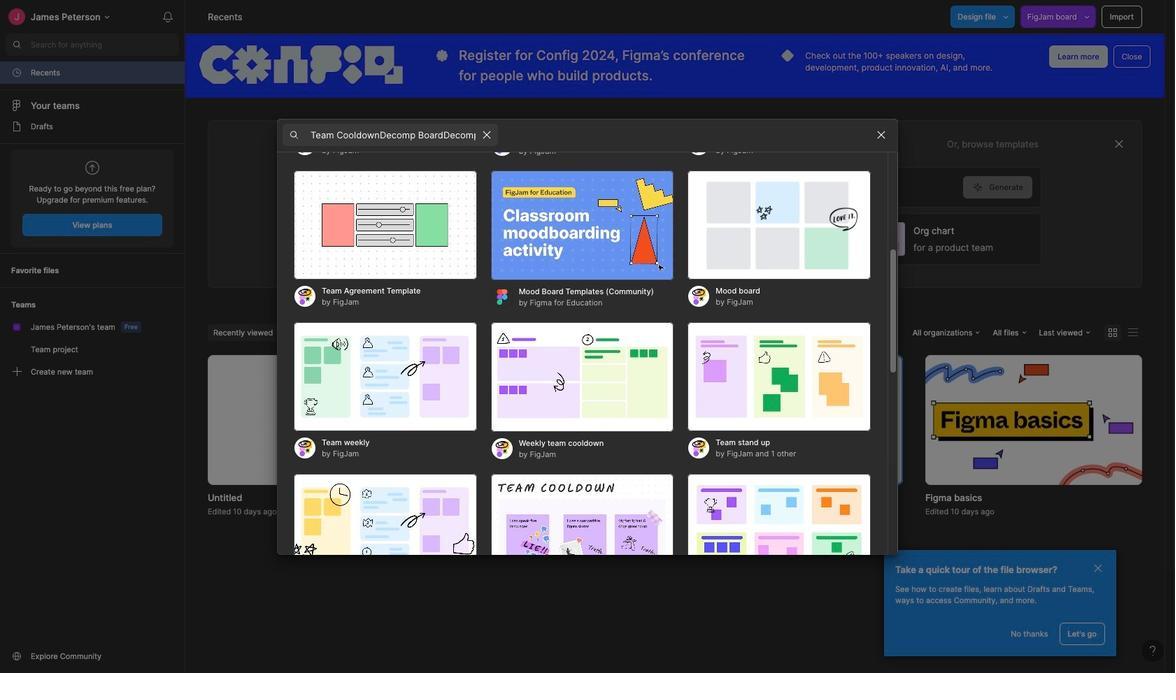 Task type: locate. For each thing, give the bounding box(es) containing it.
community 16 image
[[11, 651, 22, 662]]

mood board image
[[688, 170, 871, 280]]

dialog
[[277, 19, 898, 612]]

team agreement template image
[[294, 170, 477, 280]]

search 32 image
[[6, 34, 28, 56]]

mood board templates (community) image
[[491, 170, 674, 280]]

recent 16 image
[[11, 67, 22, 78]]

bell 32 image
[[157, 6, 179, 28]]

weekly team cooldown image
[[491, 322, 674, 432]]

file thumbnail image
[[447, 355, 664, 485], [686, 355, 903, 485], [925, 355, 1142, 485], [275, 362, 357, 478]]

Search templates text field
[[311, 127, 476, 143]]



Task type: describe. For each thing, give the bounding box(es) containing it.
team meeting agenda image
[[294, 474, 477, 584]]

team cooldown image
[[491, 474, 674, 584]]

Search for anything text field
[[31, 39, 179, 50]]

team stand up image
[[688, 322, 871, 432]]

vision board image
[[688, 474, 871, 584]]

team weekly image
[[294, 322, 477, 432]]

page 16 image
[[11, 121, 22, 132]]

Ex: A weekly team meeting, starting with an ice breaker field
[[309, 168, 963, 207]]



